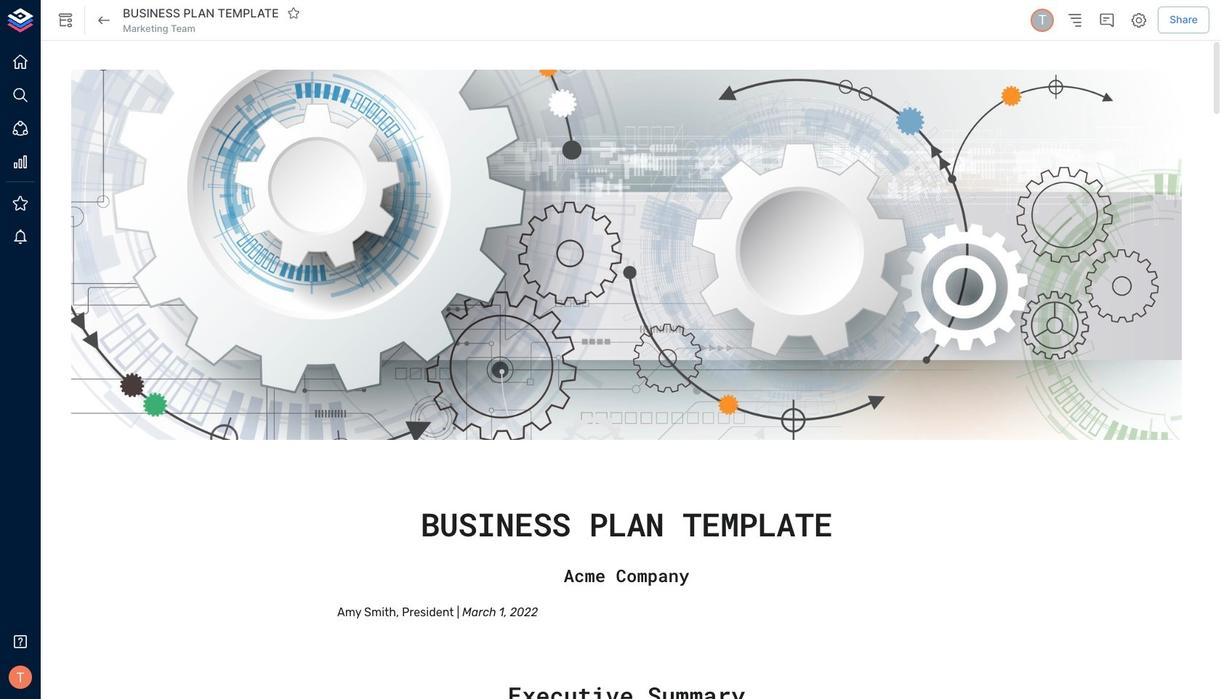 Task type: vqa. For each thing, say whether or not it's contained in the screenshot.
leftmost Research
no



Task type: locate. For each thing, give the bounding box(es) containing it.
comments image
[[1098, 11, 1116, 29]]

go back image
[[95, 11, 113, 29]]

table of contents image
[[1066, 11, 1084, 29]]



Task type: describe. For each thing, give the bounding box(es) containing it.
settings image
[[1130, 11, 1148, 29]]

show wiki image
[[57, 11, 74, 29]]

favorite image
[[287, 7, 300, 20]]



